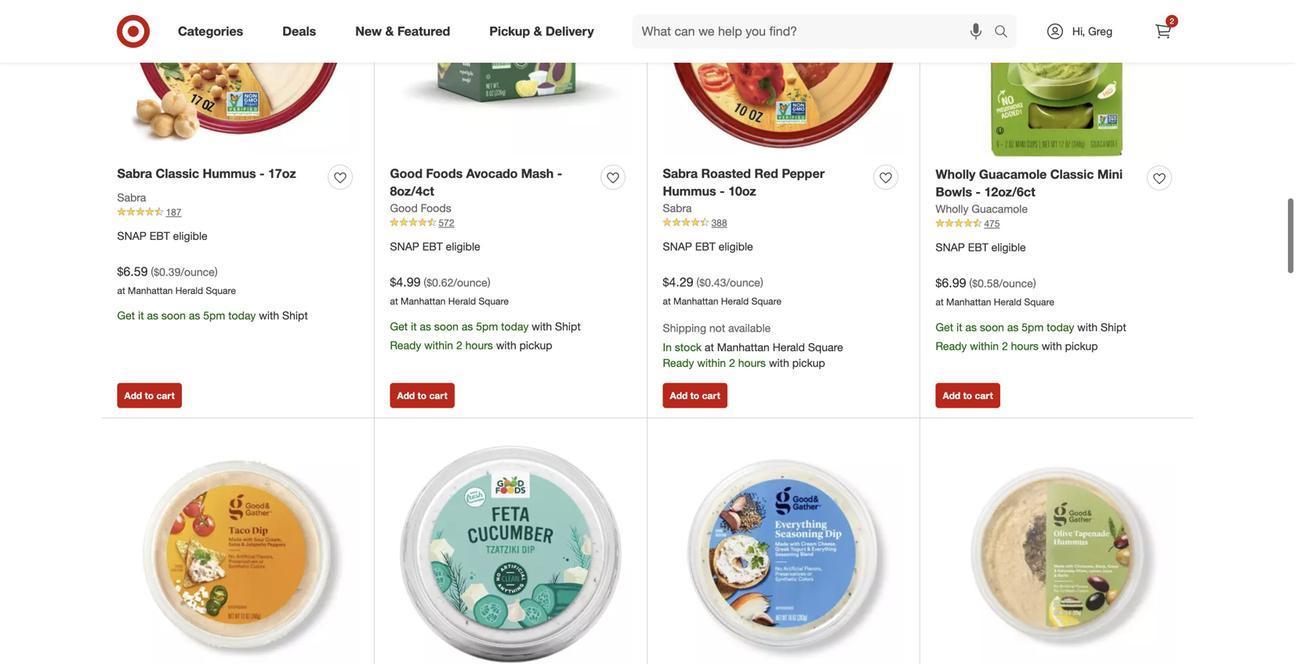 Task type: locate. For each thing, give the bounding box(es) containing it.
shipt for $6.99
[[1101, 320, 1127, 334]]

at inside $6.99 ( $0.58 /ounce ) at manhattan herald square
[[936, 296, 944, 308]]

good down 8oz/4ct
[[390, 201, 418, 215]]

/ounce up available
[[727, 276, 761, 290]]

0 horizontal spatial &
[[386, 24, 394, 39]]

0 vertical spatial guacamole
[[980, 167, 1048, 182]]

ready down stock
[[663, 356, 695, 370]]

manhattan inside the $4.99 ( $0.62 /ounce ) at manhattan herald square
[[401, 295, 446, 307]]

0 horizontal spatial ready
[[390, 338, 422, 352]]

sabra
[[117, 166, 152, 181], [663, 166, 698, 181], [117, 191, 146, 204], [663, 201, 692, 215]]

get down "$6.59"
[[117, 309, 135, 323]]

2 down available
[[730, 356, 736, 370]]

square inside $4.29 ( $0.43 /ounce ) at manhattan herald square
[[752, 295, 782, 307]]

categories link
[[165, 14, 263, 49]]

& right the new
[[386, 24, 394, 39]]

soon down the $4.99 ( $0.62 /ounce ) at manhattan herald square
[[435, 320, 459, 333]]

foods inside good foods avocado mash - 8oz/4ct
[[426, 166, 463, 181]]

at down "$6.59"
[[117, 285, 125, 296]]

it for $6.99
[[957, 320, 963, 334]]

/ounce inside $4.29 ( $0.43 /ounce ) at manhattan herald square
[[727, 276, 761, 290]]

0 horizontal spatial get it as soon as 5pm today with shipt ready within 2 hours with pickup
[[390, 320, 581, 352]]

at
[[117, 285, 125, 296], [390, 295, 398, 307], [663, 295, 671, 307], [936, 296, 944, 308], [705, 341, 715, 354]]

0 horizontal spatial hummus
[[203, 166, 256, 181]]

1 horizontal spatial hours
[[739, 356, 766, 370]]

- inside sabra roasted red pepper hummus - 10oz
[[720, 184, 725, 199]]

herald inside $4.29 ( $0.43 /ounce ) at manhattan herald square
[[722, 295, 749, 307]]

wholly for wholly guacamole classic mini bowls - 12oz/6ct
[[936, 167, 976, 182]]

eligible down 388
[[719, 240, 754, 254]]

sabra link
[[117, 190, 146, 205], [663, 200, 692, 216]]

foods up 8oz/4ct
[[426, 166, 463, 181]]

2 horizontal spatial within
[[971, 339, 999, 353]]

/ounce up 'get it as soon as 5pm today with shipt'
[[181, 265, 215, 279]]

1 horizontal spatial 5pm
[[476, 320, 498, 333]]

eligible down 572
[[446, 240, 481, 254]]

( inside $6.59 ( $0.39 /ounce ) at manhattan herald square
[[151, 265, 154, 279]]

snap for $4.29
[[663, 240, 693, 254]]

(
[[151, 265, 154, 279], [424, 276, 427, 290], [697, 276, 700, 290], [970, 277, 973, 290]]

herald
[[176, 285, 203, 296], [449, 295, 476, 307], [722, 295, 749, 307], [995, 296, 1022, 308], [773, 341, 806, 354]]

manhattan down the $0.58
[[947, 296, 992, 308]]

red
[[755, 166, 779, 181]]

at down $4.29
[[663, 295, 671, 307]]

&
[[386, 24, 394, 39], [534, 24, 543, 39]]

) inside $4.29 ( $0.43 /ounce ) at manhattan herald square
[[761, 276, 764, 290]]

1 horizontal spatial classic
[[1051, 167, 1095, 182]]

-
[[260, 166, 265, 181], [558, 166, 563, 181], [720, 184, 725, 199], [976, 185, 981, 200]]

classic left mini
[[1051, 167, 1095, 182]]

ready for $4.99
[[390, 338, 422, 352]]

pickup for $4.99
[[520, 338, 553, 352]]

sabra link up "$6.59"
[[117, 190, 146, 205]]

1 horizontal spatial get
[[390, 320, 408, 333]]

- up wholly guacamole
[[976, 185, 981, 200]]

2 & from the left
[[534, 24, 543, 39]]

/ounce inside $6.99 ( $0.58 /ounce ) at manhattan herald square
[[1000, 277, 1034, 290]]

ready for $6.99
[[936, 339, 968, 353]]

soon
[[162, 309, 186, 323], [435, 320, 459, 333], [981, 320, 1005, 334]]

1 horizontal spatial soon
[[435, 320, 459, 333]]

good foods avocado mash - 8oz/4ct image
[[390, 0, 632, 156], [390, 0, 632, 156]]

sabra classic hummus - 17oz image
[[117, 0, 359, 156], [117, 0, 359, 156]]

sabra for sabra link for sabra classic hummus - 17oz
[[117, 191, 146, 204]]

1 vertical spatial hummus
[[663, 184, 717, 199]]

manhattan inside $4.29 ( $0.43 /ounce ) at manhattan herald square
[[674, 295, 719, 307]]

1 horizontal spatial pickup
[[793, 356, 826, 370]]

2 add to cart from the left
[[397, 390, 448, 402]]

wholly inside wholly guacamole 'link'
[[936, 202, 969, 216]]

herald for $6.59
[[176, 285, 203, 296]]

manhattan inside $6.99 ( $0.58 /ounce ) at manhattan herald square
[[947, 296, 992, 308]]

deals
[[283, 24, 316, 39]]

eligible
[[173, 229, 208, 243], [446, 240, 481, 254], [719, 240, 754, 254], [992, 241, 1027, 254]]

sabra inside sabra roasted red pepper hummus - 10oz
[[663, 166, 698, 181]]

at down not
[[705, 341, 715, 354]]

& for pickup
[[534, 24, 543, 39]]

eligible for $4.29
[[719, 240, 754, 254]]

snap up $6.99
[[936, 241, 966, 254]]

ready down "$4.99"
[[390, 338, 422, 352]]

hours for $6.99
[[1012, 339, 1039, 353]]

sabra classic hummus - 17oz
[[117, 166, 296, 181]]

within for $6.99
[[971, 339, 999, 353]]

ready down $6.99
[[936, 339, 968, 353]]

2 horizontal spatial it
[[957, 320, 963, 334]]

pickup
[[490, 24, 530, 39]]

within down stock
[[698, 356, 726, 370]]

/ounce down 572
[[454, 276, 488, 290]]

2 horizontal spatial 5pm
[[1022, 320, 1044, 334]]

soon down $6.59 ( $0.39 /ounce ) at manhattan herald square
[[162, 309, 186, 323]]

pepper
[[782, 166, 825, 181]]

search
[[988, 25, 1025, 40]]

square inside $6.59 ( $0.39 /ounce ) at manhattan herald square
[[206, 285, 236, 296]]

1 add to cart button from the left
[[117, 383, 182, 408]]

ebt for $4.99
[[423, 240, 443, 254]]

good inside good foods link
[[390, 201, 418, 215]]

get it as soon as 5pm today with shipt ready within 2 hours with pickup down $6.99 ( $0.58 /ounce ) at manhattan herald square
[[936, 320, 1127, 353]]

0 horizontal spatial hours
[[466, 338, 493, 352]]

1 vertical spatial foods
[[421, 201, 452, 215]]

4 add to cart from the left
[[943, 390, 994, 402]]

( right "$4.99"
[[424, 276, 427, 290]]

1 vertical spatial good
[[390, 201, 418, 215]]

good inside good foods avocado mash - 8oz/4ct
[[390, 166, 423, 181]]

0 horizontal spatial get
[[117, 309, 135, 323]]

classic up 187
[[156, 166, 199, 181]]

cart for $6.59
[[156, 390, 175, 402]]

5pm
[[203, 309, 225, 323], [476, 320, 498, 333], [1022, 320, 1044, 334]]

good foods feta cucumber tzatziki dip - 8oz image
[[390, 434, 632, 664], [390, 434, 632, 664]]

wholly guacamole link
[[936, 201, 1029, 217]]

2 horizontal spatial today
[[1047, 320, 1075, 334]]

get it as soon as 5pm today with shipt ready within 2 hours with pickup
[[390, 320, 581, 352], [936, 320, 1127, 353]]

( right "$6.59"
[[151, 265, 154, 279]]

( inside $4.29 ( $0.43 /ounce ) at manhattan herald square
[[697, 276, 700, 290]]

snap ebt eligible down 475
[[936, 241, 1027, 254]]

2 horizontal spatial pickup
[[1066, 339, 1099, 353]]

2 add to cart button from the left
[[390, 383, 455, 408]]

square inside the $4.99 ( $0.62 /ounce ) at manhattan herald square
[[479, 295, 509, 307]]

1 horizontal spatial shipt
[[555, 320, 581, 333]]

square for $4.99
[[479, 295, 509, 307]]

guacamole inside wholly guacamole classic mini bowls - 12oz/6ct
[[980, 167, 1048, 182]]

8oz/4ct
[[390, 184, 435, 199]]

taco dip - 12oz - good & gather™ image
[[117, 434, 359, 664], [117, 434, 359, 664]]

4 add from the left
[[943, 390, 961, 402]]

2 horizontal spatial shipt
[[1101, 320, 1127, 334]]

everything seasoning dip with greek yogurt - 10oz - good & gather™ image
[[663, 434, 905, 664], [663, 434, 905, 664]]

get it as soon as 5pm today with shipt ready within 2 hours with pickup for $4.99
[[390, 320, 581, 352]]

2 add from the left
[[397, 390, 415, 402]]

1 add from the left
[[124, 390, 142, 402]]

hummus up 187 link on the top left of the page
[[203, 166, 256, 181]]

2 wholly from the top
[[936, 202, 969, 216]]

$0.39
[[154, 265, 181, 279]]

categories
[[178, 24, 243, 39]]

guacamole
[[980, 167, 1048, 182], [972, 202, 1029, 216]]

1 vertical spatial guacamole
[[972, 202, 1029, 216]]

/ounce inside the $4.99 ( $0.62 /ounce ) at manhattan herald square
[[454, 276, 488, 290]]

guacamole inside 'link'
[[972, 202, 1029, 216]]

roasted
[[702, 166, 751, 181]]

add to cart button for $6.59
[[117, 383, 182, 408]]

) up available
[[761, 276, 764, 290]]

2 horizontal spatial get
[[936, 320, 954, 334]]

1 wholly from the top
[[936, 167, 976, 182]]

388
[[712, 217, 728, 229]]

0 horizontal spatial sabra link
[[117, 190, 146, 205]]

to
[[145, 390, 154, 402], [418, 390, 427, 402], [691, 390, 700, 402], [964, 390, 973, 402]]

in
[[663, 341, 672, 354]]

eligible for $4.99
[[446, 240, 481, 254]]

1 horizontal spatial get it as soon as 5pm today with shipt ready within 2 hours with pickup
[[936, 320, 1127, 353]]

it down "$6.59"
[[138, 309, 144, 323]]

5pm down $6.99 ( $0.58 /ounce ) at manhattan herald square
[[1022, 320, 1044, 334]]

sabra roasted red pepper hummus - 10oz link
[[663, 165, 868, 200]]

add
[[124, 390, 142, 402], [397, 390, 415, 402], [670, 390, 688, 402], [943, 390, 961, 402]]

guacamole up 12oz/6ct
[[980, 167, 1048, 182]]

0 vertical spatial hummus
[[203, 166, 256, 181]]

1 & from the left
[[386, 24, 394, 39]]

today for $4.99
[[501, 320, 529, 333]]

add to cart for $4.99
[[397, 390, 448, 402]]

add for $4.29
[[670, 390, 688, 402]]

olive tapenade hummus - 10oz - good & gather™ image
[[936, 434, 1179, 664], [936, 434, 1179, 664]]

within down the $4.99 ( $0.62 /ounce ) at manhattan herald square
[[425, 338, 453, 352]]

& right pickup
[[534, 24, 543, 39]]

ebt down 187
[[150, 229, 170, 243]]

featured
[[398, 24, 451, 39]]

/ounce
[[181, 265, 215, 279], [454, 276, 488, 290], [727, 276, 761, 290], [1000, 277, 1034, 290]]

0 horizontal spatial within
[[425, 338, 453, 352]]

hummus inside sabra roasted red pepper hummus - 10oz
[[663, 184, 717, 199]]

get down $6.99
[[936, 320, 954, 334]]

shipping
[[663, 321, 707, 335]]

0 horizontal spatial pickup
[[520, 338, 553, 352]]

at inside $4.29 ( $0.43 /ounce ) at manhattan herald square
[[663, 295, 671, 307]]

( for $4.99
[[424, 276, 427, 290]]

manhattan down "$0.39"
[[128, 285, 173, 296]]

ebt down 388
[[696, 240, 716, 254]]

1 horizontal spatial ready
[[663, 356, 695, 370]]

eligible down 187
[[173, 229, 208, 243]]

- right mash
[[558, 166, 563, 181]]

foods
[[426, 166, 463, 181], [421, 201, 452, 215]]

classic
[[156, 166, 199, 181], [1051, 167, 1095, 182]]

ebt down 572
[[423, 240, 443, 254]]

add for $4.99
[[397, 390, 415, 402]]

- inside wholly guacamole classic mini bowls - 12oz/6ct
[[976, 185, 981, 200]]

available
[[729, 321, 771, 335]]

soon down $6.99 ( $0.58 /ounce ) at manhattan herald square
[[981, 320, 1005, 334]]

ebt down 475
[[969, 241, 989, 254]]

2
[[1171, 16, 1175, 26], [457, 338, 463, 352], [1003, 339, 1009, 353], [730, 356, 736, 370]]

1 horizontal spatial within
[[698, 356, 726, 370]]

1 cart from the left
[[156, 390, 175, 402]]

1 add to cart from the left
[[124, 390, 175, 402]]

0 vertical spatial foods
[[426, 166, 463, 181]]

3 to from the left
[[691, 390, 700, 402]]

today down $6.59 ( $0.39 /ounce ) at manhattan herald square
[[228, 309, 256, 323]]

2 link
[[1147, 14, 1181, 49]]

snap
[[117, 229, 147, 243], [390, 240, 420, 254], [663, 240, 693, 254], [936, 241, 966, 254]]

cart
[[156, 390, 175, 402], [429, 390, 448, 402], [702, 390, 721, 402], [975, 390, 994, 402]]

$4.99
[[390, 275, 421, 290]]

today down $6.99 ( $0.58 /ounce ) at manhattan herald square
[[1047, 320, 1075, 334]]

good foods link
[[390, 200, 452, 216]]

within down $6.99 ( $0.58 /ounce ) at manhattan herald square
[[971, 339, 999, 353]]

2 to from the left
[[418, 390, 427, 402]]

0 vertical spatial good
[[390, 166, 423, 181]]

( right $6.99
[[970, 277, 973, 290]]

sabra roasted red pepper hummus - 10oz image
[[663, 0, 905, 156], [663, 0, 905, 156]]

hummus
[[203, 166, 256, 181], [663, 184, 717, 199]]

foods for good foods
[[421, 201, 452, 215]]

sabra for sabra classic hummus - 17oz
[[117, 166, 152, 181]]

5pm for $6.99
[[1022, 320, 1044, 334]]

add for $6.59
[[124, 390, 142, 402]]

with
[[259, 309, 279, 323], [532, 320, 552, 333], [1078, 320, 1098, 334], [496, 338, 517, 352], [1042, 339, 1063, 353], [769, 356, 790, 370]]

at for $6.99
[[936, 296, 944, 308]]

search button
[[988, 14, 1025, 52]]

/ounce for $4.29
[[727, 276, 761, 290]]

shipt
[[282, 309, 308, 323], [555, 320, 581, 333], [1101, 320, 1127, 334]]

herald for $4.29
[[722, 295, 749, 307]]

square for $4.29
[[752, 295, 782, 307]]

at inside $6.59 ( $0.39 /ounce ) at manhattan herald square
[[117, 285, 125, 296]]

herald for $6.99
[[995, 296, 1022, 308]]

/ounce down 475
[[1000, 277, 1034, 290]]

it
[[138, 309, 144, 323], [411, 320, 417, 333], [957, 320, 963, 334]]

ebt
[[150, 229, 170, 243], [423, 240, 443, 254], [696, 240, 716, 254], [969, 241, 989, 254]]

$6.59 ( $0.39 /ounce ) at manhattan herald square
[[117, 264, 236, 296]]

$0.43
[[700, 276, 727, 290]]

wholly down bowls
[[936, 202, 969, 216]]

)
[[215, 265, 218, 279], [488, 276, 491, 290], [761, 276, 764, 290], [1034, 277, 1037, 290]]

( right $4.29
[[697, 276, 700, 290]]

manhattan down available
[[718, 341, 770, 354]]

0 horizontal spatial today
[[228, 309, 256, 323]]

wholly inside wholly guacamole classic mini bowls - 12oz/6ct
[[936, 167, 976, 182]]

square for $6.59
[[206, 285, 236, 296]]

sabra link down sabra roasted red pepper hummus - 10oz
[[663, 200, 692, 216]]

snap for $4.99
[[390, 240, 420, 254]]

- down roasted
[[720, 184, 725, 199]]

/ounce inside $6.59 ( $0.39 /ounce ) at manhattan herald square
[[181, 265, 215, 279]]

it down $6.99
[[957, 320, 963, 334]]

pickup
[[520, 338, 553, 352], [1066, 339, 1099, 353], [793, 356, 826, 370]]

herald for $4.99
[[449, 295, 476, 307]]

4 cart from the left
[[975, 390, 994, 402]]

2 horizontal spatial hours
[[1012, 339, 1039, 353]]

) inside $6.59 ( $0.39 /ounce ) at manhattan herald square
[[215, 265, 218, 279]]

1 horizontal spatial hummus
[[663, 184, 717, 199]]

good
[[390, 166, 423, 181], [390, 201, 418, 215]]

new & featured link
[[342, 14, 470, 49]]

1 good from the top
[[390, 166, 423, 181]]

foods up 572
[[421, 201, 452, 215]]

at inside the $4.99 ( $0.62 /ounce ) at manhattan herald square
[[390, 295, 398, 307]]

add to cart
[[124, 390, 175, 402], [397, 390, 448, 402], [670, 390, 721, 402], [943, 390, 994, 402]]

4 add to cart button from the left
[[936, 383, 1001, 408]]

2 horizontal spatial ready
[[936, 339, 968, 353]]

snap up "$6.59"
[[117, 229, 147, 243]]

sabra for sabra roasted red pepper hummus - 10oz sabra link
[[663, 201, 692, 215]]

1 vertical spatial wholly
[[936, 202, 969, 216]]

1 horizontal spatial sabra link
[[663, 200, 692, 216]]

at down $6.99
[[936, 296, 944, 308]]

0 horizontal spatial soon
[[162, 309, 186, 323]]

hours down $6.99 ( $0.58 /ounce ) at manhattan herald square
[[1012, 339, 1039, 353]]

today down the $4.99 ( $0.62 /ounce ) at manhattan herald square
[[501, 320, 529, 333]]

5pm down the $4.99 ( $0.62 /ounce ) at manhattan herald square
[[476, 320, 498, 333]]

to for $6.99
[[964, 390, 973, 402]]

delivery
[[546, 24, 594, 39]]

1 horizontal spatial &
[[534, 24, 543, 39]]

wholly guacamole classic mini bowls - 12oz/6ct
[[936, 167, 1123, 200]]

manhattan down $0.62
[[401, 295, 446, 307]]

good up 8oz/4ct
[[390, 166, 423, 181]]

0 vertical spatial wholly
[[936, 167, 976, 182]]

manhattan down the $0.43
[[674, 295, 719, 307]]

3 cart from the left
[[702, 390, 721, 402]]

manhattan for $6.99
[[947, 296, 992, 308]]

) inside $6.99 ( $0.58 /ounce ) at manhattan herald square
[[1034, 277, 1037, 290]]

add to cart for $6.59
[[124, 390, 175, 402]]

snap up "$4.99"
[[390, 240, 420, 254]]

herald inside $6.99 ( $0.58 /ounce ) at manhattan herald square
[[995, 296, 1022, 308]]

herald inside the $4.99 ( $0.62 /ounce ) at manhattan herald square
[[449, 295, 476, 307]]

( inside the $4.99 ( $0.62 /ounce ) at manhattan herald square
[[424, 276, 427, 290]]

( inside $6.99 ( $0.58 /ounce ) at manhattan herald square
[[970, 277, 973, 290]]

snap up $4.29
[[663, 240, 693, 254]]

wholly
[[936, 167, 976, 182], [936, 202, 969, 216]]

add to cart button for $6.99
[[936, 383, 1001, 408]]

square inside $6.99 ( $0.58 /ounce ) at manhattan herald square
[[1025, 296, 1055, 308]]

0 horizontal spatial 5pm
[[203, 309, 225, 323]]

eligible down 475
[[992, 241, 1027, 254]]

2 good from the top
[[390, 201, 418, 215]]

wholly guacamole classic mini bowls - 12oz/6ct image
[[936, 0, 1179, 156], [936, 0, 1179, 156]]

within
[[425, 338, 453, 352], [971, 339, 999, 353], [698, 356, 726, 370]]

get down "$4.99"
[[390, 320, 408, 333]]

manhattan inside $6.59 ( $0.39 /ounce ) at manhattan herald square
[[128, 285, 173, 296]]

3 add to cart button from the left
[[663, 383, 728, 408]]

0 horizontal spatial it
[[138, 309, 144, 323]]

sabra roasted red pepper hummus - 10oz
[[663, 166, 825, 199]]

3 add from the left
[[670, 390, 688, 402]]

) right the $0.58
[[1034, 277, 1037, 290]]

1 to from the left
[[145, 390, 154, 402]]

today
[[228, 309, 256, 323], [501, 320, 529, 333], [1047, 320, 1075, 334]]

it down "$4.99"
[[411, 320, 417, 333]]

snap ebt eligible down 187
[[117, 229, 208, 243]]

1 horizontal spatial it
[[411, 320, 417, 333]]

What can we help you find? suggestions appear below search field
[[633, 14, 999, 49]]

at for $6.59
[[117, 285, 125, 296]]

manhattan
[[128, 285, 173, 296], [401, 295, 446, 307], [674, 295, 719, 307], [947, 296, 992, 308], [718, 341, 770, 354]]

as
[[147, 309, 158, 323], [189, 309, 200, 323], [420, 320, 431, 333], [462, 320, 473, 333], [966, 320, 977, 334], [1008, 320, 1019, 334]]

4 to from the left
[[964, 390, 973, 402]]

wholly guacamole classic mini bowls - 12oz/6ct link
[[936, 165, 1142, 201]]

mash
[[522, 166, 554, 181]]

wholly up bowls
[[936, 167, 976, 182]]

square
[[206, 285, 236, 296], [479, 295, 509, 307], [752, 295, 782, 307], [1025, 296, 1055, 308], [809, 341, 844, 354]]

get it as soon as 5pm today with shipt ready within 2 hours with pickup down the $4.99 ( $0.62 /ounce ) at manhattan herald square
[[390, 320, 581, 352]]

herald inside $6.59 ( $0.39 /ounce ) at manhattan herald square
[[176, 285, 203, 296]]

get
[[117, 309, 135, 323], [390, 320, 408, 333], [936, 320, 954, 334]]

) up 'get it as soon as 5pm today with shipt'
[[215, 265, 218, 279]]

5pm down $6.59 ( $0.39 /ounce ) at manhattan herald square
[[203, 309, 225, 323]]

at inside shipping not available in stock at  manhattan herald square ready within 2 hours with pickup
[[705, 341, 715, 354]]

hours inside shipping not available in stock at  manhattan herald square ready within 2 hours with pickup
[[739, 356, 766, 370]]

hours down the $4.99 ( $0.62 /ounce ) at manhattan herald square
[[466, 338, 493, 352]]

classic inside wholly guacamole classic mini bowls - 12oz/6ct
[[1051, 167, 1095, 182]]

- left 17oz
[[260, 166, 265, 181]]

2 cart from the left
[[429, 390, 448, 402]]

) right $0.62
[[488, 276, 491, 290]]

1 horizontal spatial today
[[501, 320, 529, 333]]

hours
[[466, 338, 493, 352], [1012, 339, 1039, 353], [739, 356, 766, 370]]

manhattan for $4.29
[[674, 295, 719, 307]]

12oz/6ct
[[985, 185, 1036, 200]]

hummus down roasted
[[663, 184, 717, 199]]

17oz
[[268, 166, 296, 181]]

not
[[710, 321, 726, 335]]

add to cart button
[[117, 383, 182, 408], [390, 383, 455, 408], [663, 383, 728, 408], [936, 383, 1001, 408]]

0 horizontal spatial classic
[[156, 166, 199, 181]]

) inside the $4.99 ( $0.62 /ounce ) at manhattan herald square
[[488, 276, 491, 290]]

guacamole up 475
[[972, 202, 1029, 216]]

ready
[[390, 338, 422, 352], [936, 339, 968, 353], [663, 356, 695, 370]]

3 add to cart from the left
[[670, 390, 721, 402]]

snap ebt eligible for $6.99
[[936, 241, 1027, 254]]

hours down available
[[739, 356, 766, 370]]

at down "$4.99"
[[390, 295, 398, 307]]

snap ebt eligible
[[117, 229, 208, 243], [390, 240, 481, 254], [663, 240, 754, 254], [936, 241, 1027, 254]]

2 horizontal spatial soon
[[981, 320, 1005, 334]]

snap ebt eligible down 572
[[390, 240, 481, 254]]

snap ebt eligible down 388
[[663, 240, 754, 254]]



Task type: describe. For each thing, give the bounding box(es) containing it.
2 down the $4.99 ( $0.62 /ounce ) at manhattan herald square
[[457, 338, 463, 352]]

) for $4.99
[[488, 276, 491, 290]]

10oz
[[729, 184, 757, 199]]

ebt for $6.59
[[150, 229, 170, 243]]

foods for good foods avocado mash - 8oz/4ct
[[426, 166, 463, 181]]

475
[[985, 218, 1001, 229]]

shipt for $4.99
[[555, 320, 581, 333]]

square inside shipping not available in stock at  manhattan herald square ready within 2 hours with pickup
[[809, 341, 844, 354]]

wholly for wholly guacamole
[[936, 202, 969, 216]]

soon for $6.99
[[981, 320, 1005, 334]]

manhattan inside shipping not available in stock at  manhattan herald square ready within 2 hours with pickup
[[718, 341, 770, 354]]

$6.99
[[936, 275, 967, 291]]

to for $4.29
[[691, 390, 700, 402]]

) for $6.99
[[1034, 277, 1037, 290]]

snap ebt eligible for $4.29
[[663, 240, 754, 254]]

572 link
[[390, 216, 632, 230]]

get for $4.99
[[390, 320, 408, 333]]

$4.99 ( $0.62 /ounce ) at manhattan herald square
[[390, 275, 509, 307]]

/ounce for $6.59
[[181, 265, 215, 279]]

avocado
[[466, 166, 518, 181]]

hi, greg
[[1073, 24, 1113, 38]]

0 horizontal spatial shipt
[[282, 309, 308, 323]]

stock
[[675, 341, 702, 354]]

cart for $4.99
[[429, 390, 448, 402]]

it for $4.99
[[411, 320, 417, 333]]

sabra for sabra roasted red pepper hummus - 10oz
[[663, 166, 698, 181]]

get it as soon as 5pm today with shipt
[[117, 309, 308, 323]]

mini
[[1098, 167, 1123, 182]]

snap ebt eligible for $6.59
[[117, 229, 208, 243]]

572
[[439, 217, 455, 229]]

add for $6.99
[[943, 390, 961, 402]]

$4.29
[[663, 275, 694, 290]]

- inside good foods avocado mash - 8oz/4ct
[[558, 166, 563, 181]]

475 link
[[936, 217, 1179, 231]]

add to cart button for $4.99
[[390, 383, 455, 408]]

herald inside shipping not available in stock at  manhattan herald square ready within 2 hours with pickup
[[773, 341, 806, 354]]

pickup & delivery link
[[476, 14, 614, 49]]

to for $4.99
[[418, 390, 427, 402]]

deals link
[[269, 14, 336, 49]]

manhattan for $4.99
[[401, 295, 446, 307]]

187
[[166, 206, 182, 218]]

snap for $6.59
[[117, 229, 147, 243]]

new
[[356, 24, 382, 39]]

at for $4.29
[[663, 295, 671, 307]]

) for $4.29
[[761, 276, 764, 290]]

within inside shipping not available in stock at  manhattan herald square ready within 2 hours with pickup
[[698, 356, 726, 370]]

388 link
[[663, 216, 905, 230]]

eligible for $6.59
[[173, 229, 208, 243]]

sabra link for sabra roasted red pepper hummus - 10oz
[[663, 200, 692, 216]]

good foods
[[390, 201, 452, 215]]

get it as soon as 5pm today with shipt ready within 2 hours with pickup for $6.99
[[936, 320, 1127, 353]]

bowls
[[936, 185, 973, 200]]

$4.29 ( $0.43 /ounce ) at manhattan herald square
[[663, 275, 782, 307]]

to for $6.59
[[145, 390, 154, 402]]

ebt for $6.99
[[969, 241, 989, 254]]

$6.99 ( $0.58 /ounce ) at manhattan herald square
[[936, 275, 1055, 308]]

sabra classic hummus - 17oz link
[[117, 165, 296, 183]]

sabra link for sabra classic hummus - 17oz
[[117, 190, 146, 205]]

manhattan for $6.59
[[128, 285, 173, 296]]

$0.58
[[973, 277, 1000, 290]]

eligible for $6.99
[[992, 241, 1027, 254]]

$6.59
[[117, 264, 148, 279]]

soon for $4.99
[[435, 320, 459, 333]]

add to cart for $6.99
[[943, 390, 994, 402]]

get for $6.99
[[936, 320, 954, 334]]

ready inside shipping not available in stock at  manhattan herald square ready within 2 hours with pickup
[[663, 356, 695, 370]]

within for $4.99
[[425, 338, 453, 352]]

ebt for $4.29
[[696, 240, 716, 254]]

today for $6.99
[[1047, 320, 1075, 334]]

2 inside shipping not available in stock at  manhattan herald square ready within 2 hours with pickup
[[730, 356, 736, 370]]

/ounce for $4.99
[[454, 276, 488, 290]]

good for good foods
[[390, 201, 418, 215]]

shipping not available in stock at  manhattan herald square ready within 2 hours with pickup
[[663, 321, 844, 370]]

cart for $6.99
[[975, 390, 994, 402]]

wholly guacamole
[[936, 202, 1029, 216]]

2 right greg
[[1171, 16, 1175, 26]]

snap for $6.99
[[936, 241, 966, 254]]

good for good foods avocado mash - 8oz/4ct
[[390, 166, 423, 181]]

snap ebt eligible for $4.99
[[390, 240, 481, 254]]

$0.62
[[427, 276, 454, 290]]

guacamole for wholly guacamole classic mini bowls - 12oz/6ct
[[980, 167, 1048, 182]]

5pm for $4.99
[[476, 320, 498, 333]]

pickup & delivery
[[490, 24, 594, 39]]

hi,
[[1073, 24, 1086, 38]]

187 link
[[117, 205, 359, 219]]

greg
[[1089, 24, 1113, 38]]

( for $6.99
[[970, 277, 973, 290]]

( for $4.29
[[697, 276, 700, 290]]

) for $6.59
[[215, 265, 218, 279]]

pickup for $6.99
[[1066, 339, 1099, 353]]

good foods avocado mash - 8oz/4ct link
[[390, 165, 595, 200]]

pickup inside shipping not available in stock at  manhattan herald square ready within 2 hours with pickup
[[793, 356, 826, 370]]

/ounce for $6.99
[[1000, 277, 1034, 290]]

square for $6.99
[[1025, 296, 1055, 308]]

at for $4.99
[[390, 295, 398, 307]]

add to cart for $4.29
[[670, 390, 721, 402]]

new & featured
[[356, 24, 451, 39]]

guacamole for wholly guacamole
[[972, 202, 1029, 216]]

2 down $6.99 ( $0.58 /ounce ) at manhattan herald square
[[1003, 339, 1009, 353]]

with inside shipping not available in stock at  manhattan herald square ready within 2 hours with pickup
[[769, 356, 790, 370]]

cart for $4.29
[[702, 390, 721, 402]]

add to cart button for $4.29
[[663, 383, 728, 408]]

hours for $4.99
[[466, 338, 493, 352]]

good foods avocado mash - 8oz/4ct
[[390, 166, 563, 199]]

& for new
[[386, 24, 394, 39]]

( for $6.59
[[151, 265, 154, 279]]



Task type: vqa. For each thing, say whether or not it's contained in the screenshot.
leftmost THE CHARACTER 'button'
no



